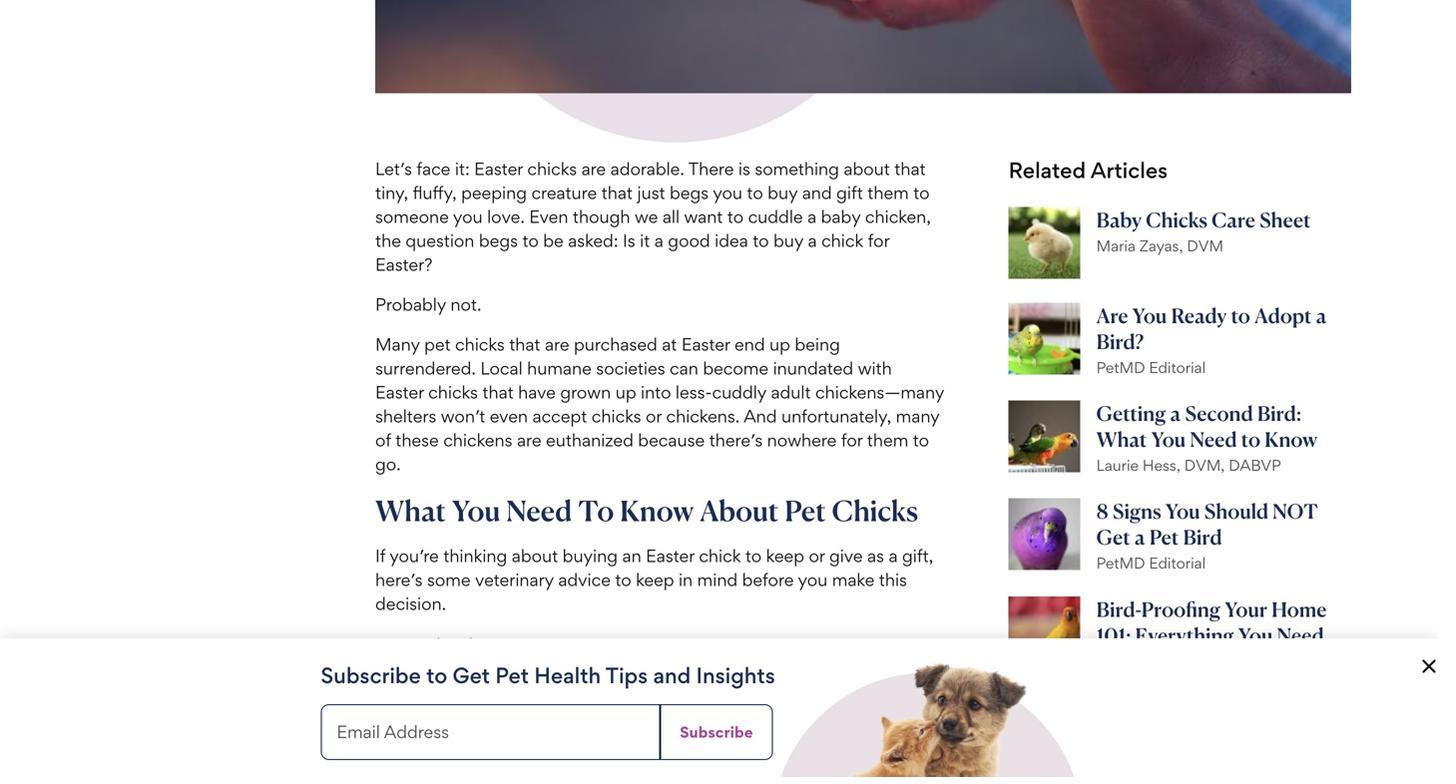 Task type: locate. For each thing, give the bounding box(es) containing it.
easter up the peeping at the left top
[[474, 158, 523, 180]]

easter inside let's face it: easter chicks are adorable. there is something about that tiny, fluffy, peeping creature that just begs you to buy and gift them to someone you love. even though we all want to cuddle a baby chicken, the question begs to be asked: is it a good idea to buy a chick for easter?
[[474, 158, 523, 180]]

to right ready
[[1232, 303, 1251, 329]]

0 vertical spatial subscribe
[[321, 662, 421, 689]]

accept
[[533, 406, 587, 427]]

0 vertical spatial keep
[[766, 546, 805, 567]]

to down an
[[615, 570, 632, 591]]

begs up want
[[670, 182, 709, 204]]

and right coop
[[597, 745, 627, 767]]

because
[[638, 430, 705, 451]]

chicks up probably
[[416, 633, 490, 664]]

1 horizontal spatial begs
[[670, 182, 709, 204]]

petmd inside 8 signs you should not get a pet bird petmd editorial
[[1097, 554, 1146, 573]]

0 horizontal spatial or
[[646, 406, 662, 427]]

to right this
[[426, 662, 448, 689]]

2 editorial from the top
[[1149, 554, 1206, 573]]

all
[[663, 206, 680, 228]]

need inside getting a second bird: what you need to know laurie hess, dvm, dabvp
[[1191, 427, 1238, 452]]

easter up in
[[646, 546, 695, 567]]

cuddly
[[712, 382, 767, 403]]

even
[[490, 406, 528, 427]]

1 horizontal spatial what
[[1097, 427, 1148, 452]]

0 vertical spatial petmd
[[1097, 359, 1146, 377]]

get right this
[[453, 662, 490, 689]]

a down signs
[[1135, 525, 1146, 550]]

are right they
[[874, 682, 899, 703]]

subscribe up living
[[321, 662, 421, 689]]

0 vertical spatial the
[[375, 230, 401, 252]]

or left give
[[809, 546, 825, 567]]

you
[[713, 182, 743, 204], [453, 206, 483, 228], [798, 570, 828, 591], [432, 745, 461, 767]]

a right it
[[655, 230, 664, 252]]

0 horizontal spatial about
[[512, 546, 558, 567]]

tips
[[606, 662, 648, 689]]

1 horizontal spatial need
[[1191, 427, 1238, 452]]

creature up the even
[[532, 182, 597, 204]]

1 horizontal spatial have
[[518, 382, 556, 403]]

subscribe inside button
[[680, 723, 753, 742]]

chick inside this probably goes without saying, but a chick isn't a toy. they are a living creature that deserves our respect and proper care.
[[701, 682, 743, 703]]

creature for peeping
[[532, 182, 597, 204]]

2 vertical spatial need
[[1278, 623, 1325, 648]]

0 horizontal spatial what
[[375, 493, 446, 528]]

8
[[1097, 499, 1109, 524]]

0 vertical spatial or
[[646, 406, 662, 427]]

become
[[703, 358, 769, 379]]

0 vertical spatial begs
[[670, 182, 709, 204]]

about up gift
[[844, 158, 890, 180]]

a right as
[[889, 546, 898, 567]]

to down care.
[[788, 745, 804, 767]]

2 vertical spatial chick
[[701, 682, 743, 703]]

what you need to know about pet chicks
[[375, 493, 919, 528]]

dabvp
[[1229, 456, 1282, 475]]

creature
[[532, 182, 597, 204], [422, 705, 488, 727]]

editorial down "bird"
[[1149, 554, 1206, 573]]

chick inside let's face it: easter chicks are adorable. there is something about that tiny, fluffy, peeping creature that just begs you to buy and gift them to someone you love. even though we all want to cuddle a baby chicken, the question begs to be asked: is it a good idea to buy a chick for easter?
[[822, 230, 864, 252]]

1 horizontal spatial about
[[844, 158, 890, 180]]

this probably goes without saying, but a chick isn't a toy. they are a living creature that deserves our respect and proper care.
[[375, 682, 912, 727]]

0 vertical spatial get
[[1097, 525, 1131, 550]]

1 horizontal spatial get
[[1097, 525, 1131, 550]]

subscribe button
[[660, 705, 773, 761]]

adult
[[771, 382, 811, 403]]

to up idea
[[728, 206, 744, 228]]

1 horizontal spatial for
[[868, 230, 890, 252]]

1 horizontal spatial keep
[[766, 546, 805, 567]]

thinking
[[444, 546, 507, 567]]

and inside newsletter subscription element
[[653, 662, 691, 689]]

keep
[[766, 546, 805, 567], [636, 570, 674, 591]]

are inside this probably goes without saying, but a chick isn't a toy. they are a living creature that deserves our respect and proper care.
[[874, 682, 899, 703]]

creature inside let's face it: easter chicks are adorable. there is something about that tiny, fluffy, peeping creature that just begs you to buy and gift them to someone you love. even though we all want to cuddle a baby chicken, the question begs to be asked: is it a good idea to buy a chick for easter?
[[532, 182, 597, 204]]

goes
[[487, 682, 526, 703]]

1 vertical spatial are
[[495, 633, 533, 664]]

1 horizontal spatial the
[[521, 745, 547, 767]]

them up chicken, in the right top of the page
[[868, 182, 909, 204]]

in
[[679, 570, 693, 591]]

0 horizontal spatial for
[[841, 430, 863, 451]]

chicks
[[527, 158, 577, 180], [455, 334, 505, 356], [428, 382, 478, 403], [592, 406, 642, 427]]

0 horizontal spatial up
[[616, 382, 637, 403]]

2 horizontal spatial have
[[576, 769, 614, 778]]

None email field
[[321, 705, 660, 761]]

0 horizontal spatial need
[[506, 493, 572, 528]]

is
[[623, 230, 636, 252]]

you inside the bird-proofing your home 101: everything you need to know
[[1239, 623, 1273, 648]]

pet left 'without'
[[495, 662, 529, 689]]

begs down love.
[[479, 230, 518, 252]]

2 vertical spatial know
[[1120, 649, 1173, 674]]

easter?
[[375, 254, 433, 276]]

chick down baby
[[822, 230, 864, 252]]

1 horizontal spatial know
[[1120, 649, 1173, 674]]

1 vertical spatial editorial
[[1149, 554, 1206, 573]]

about
[[844, 158, 890, 180], [512, 546, 558, 567]]

to down cuddle
[[753, 230, 769, 252]]

know down 101:
[[1120, 649, 1173, 674]]

0 vertical spatial creature
[[532, 182, 597, 204]]

0 vertical spatial about
[[844, 158, 890, 180]]

you left make
[[798, 570, 828, 591]]

what up laurie
[[1097, 427, 1148, 452]]

101:
[[1097, 623, 1132, 648]]

0 horizontal spatial the
[[375, 230, 401, 252]]

to inside many pet chicks that are purchased at easter end up being surrendered. local humane societies can become inundated with easter chicks that have grown up into less-cuddly adult chickens—many shelters won't even accept chicks or chickens. and unfortunately, many of these chickens are euthanized because there's nowhere for them to go.
[[913, 430, 930, 451]]

1 petmd from the top
[[1097, 359, 1146, 377]]

purchased
[[574, 334, 658, 356]]

petmd up bird-
[[1097, 554, 1146, 573]]

easter up shelters on the bottom left
[[375, 382, 424, 403]]

0 horizontal spatial know
[[620, 493, 694, 528]]

are up though
[[582, 158, 606, 180]]

and inside let's face it: easter chicks are adorable. there is something about that tiny, fluffy, peeping creature that just begs you to buy and gift them to someone you love. even though we all want to cuddle a baby chicken, the question begs to be asked: is it a good idea to buy a chick for easter?
[[802, 182, 832, 204]]

a left toy.
[[784, 682, 793, 703]]

a right the adopt
[[1317, 303, 1327, 329]]

be
[[543, 230, 564, 252]]

chicks up local at the left of the page
[[455, 334, 505, 356]]

have up fowl on the bottom left of the page
[[466, 745, 503, 767]]

if you're thinking about buying an easter chick to keep or give as a gift, here's some veterinary advice to keep in mind before you make this decision.
[[375, 546, 934, 615]]

1 vertical spatial begs
[[479, 230, 518, 252]]

fluffy,
[[413, 182, 457, 204]]

2 vertical spatial chicks
[[416, 633, 490, 664]]

editorial inside are you ready to adopt a bird? petmd editorial
[[1149, 359, 1206, 377]]

even
[[529, 206, 569, 228]]

have
[[518, 382, 556, 403], [466, 745, 503, 767], [576, 769, 614, 778]]

are left not
[[495, 633, 533, 664]]

petmd
[[1097, 359, 1146, 377], [1097, 554, 1146, 573]]

a left baby
[[808, 206, 817, 228]]

to down 101:
[[1097, 649, 1116, 674]]

easter up can
[[682, 334, 730, 356]]

domestic
[[375, 769, 449, 778]]

you're
[[390, 546, 439, 567]]

1 horizontal spatial creature
[[532, 182, 597, 204]]

or down into
[[646, 406, 662, 427]]

and down something
[[802, 182, 832, 204]]

dvm
[[1187, 237, 1224, 255]]

0 vertical spatial are
[[1097, 303, 1129, 329]]

you up fowl on the bottom left of the page
[[432, 745, 461, 767]]

to inside getting a second bird: what you need to know laurie hess, dvm, dabvp
[[1242, 427, 1261, 452]]

or
[[646, 406, 662, 427], [809, 546, 825, 567]]

1 horizontal spatial subscribe
[[680, 723, 753, 742]]

surrendered.
[[375, 358, 476, 379]]

get down 8 on the bottom right
[[1097, 525, 1131, 550]]

subscribe up "needed"
[[680, 723, 753, 742]]

as
[[868, 546, 885, 567]]

keep left in
[[636, 570, 674, 591]]

everything
[[1136, 623, 1235, 648]]

chick up subscribe button
[[701, 682, 743, 703]]

1 vertical spatial chick
[[699, 546, 741, 567]]

0 vertical spatial know
[[1265, 427, 1318, 452]]

1 vertical spatial the
[[521, 745, 547, 767]]

you up hess,
[[1152, 427, 1186, 452]]

up right end
[[770, 334, 791, 356]]

0 vertical spatial need
[[1191, 427, 1238, 452]]

need left to
[[506, 493, 572, 528]]

chicks inside baby chicks care sheet maria zayas, dvm
[[1146, 207, 1208, 233]]

none email field inside newsletter subscription element
[[321, 705, 660, 761]]

and up respect
[[653, 662, 691, 689]]

1 horizontal spatial are
[[1097, 303, 1129, 329]]

pet inside newsletter subscription element
[[495, 662, 529, 689]]

chick inside if you're thinking about buying an easter chick to keep or give as a gift, here's some veterinary advice to keep in mind before you make this decision.
[[699, 546, 741, 567]]

2 vertical spatial for
[[918, 745, 940, 767]]

to up dabvp at the bottom
[[1242, 427, 1261, 452]]

0 horizontal spatial get
[[453, 662, 490, 689]]

chicks up the even
[[527, 158, 577, 180]]

1 vertical spatial petmd
[[1097, 554, 1146, 573]]

to
[[747, 182, 763, 204], [914, 182, 930, 204], [728, 206, 744, 228], [523, 230, 539, 252], [753, 230, 769, 252], [1232, 303, 1251, 329], [1242, 427, 1261, 452], [913, 430, 930, 451], [746, 546, 762, 567], [615, 570, 632, 591], [1097, 649, 1116, 674], [426, 662, 448, 689], [788, 745, 804, 767]]

to left 'be'
[[523, 230, 539, 252]]

for
[[868, 230, 890, 252], [841, 430, 863, 451], [918, 745, 940, 767]]

person holding a baby chick and petting it image
[[375, 0, 1352, 93]]

without
[[531, 682, 591, 703]]

2 horizontal spatial for
[[918, 745, 940, 767]]

0 vertical spatial up
[[770, 334, 791, 356]]

puppy and kitten hugging image
[[781, 655, 1075, 778]]

0 horizontal spatial chicks
[[416, 633, 490, 664]]

for down chicken, in the right top of the page
[[868, 230, 890, 252]]

buy up cuddle
[[768, 182, 798, 204]]

the up easter?
[[375, 230, 401, 252]]

what inside getting a second bird: what you need to know laurie hess, dvm, dabvp
[[1097, 427, 1148, 452]]

some
[[427, 570, 471, 591]]

know inside the bird-proofing your home 101: everything you need to know
[[1120, 649, 1173, 674]]

1 vertical spatial creature
[[422, 705, 488, 727]]

the up either
[[521, 745, 547, 767]]

you up thinking
[[452, 493, 501, 528]]

but
[[656, 682, 683, 703]]

1 vertical spatial get
[[453, 662, 490, 689]]

chicks
[[1146, 207, 1208, 233], [832, 493, 919, 528], [416, 633, 490, 664]]

have down unless you have a the coop and equipment needed
[[576, 769, 614, 778]]

nowhere
[[767, 430, 837, 451]]

humane
[[527, 358, 592, 379]]

know
[[1265, 427, 1318, 452], [620, 493, 694, 528], [1120, 649, 1173, 674]]

give
[[830, 546, 863, 567]]

know down bird:
[[1265, 427, 1318, 452]]

have down humane
[[518, 382, 556, 403]]

creature inside this probably goes without saying, but a chick isn't a toy. they are a living creature that deserves our respect and proper care.
[[422, 705, 488, 727]]

that up local at the left of the page
[[509, 334, 541, 356]]

0 vertical spatial them
[[868, 182, 909, 204]]

0 horizontal spatial creature
[[422, 705, 488, 727]]

1 vertical spatial for
[[841, 430, 863, 451]]

respect
[[634, 705, 693, 727]]

that down goes
[[492, 705, 524, 727]]

for down unfortunately,
[[841, 430, 863, 451]]

chick up mind on the bottom of page
[[699, 546, 741, 567]]

1 vertical spatial about
[[512, 546, 558, 567]]

get
[[1097, 525, 1131, 550], [453, 662, 490, 689]]

and left the proper
[[697, 705, 727, 727]]

editorial inside 8 signs you should not get a pet bird petmd editorial
[[1149, 554, 1206, 573]]

for inside many pet chicks that are purchased at easter end up being surrendered. local humane societies can become inundated with easter chicks that have grown up into less-cuddly adult chickens—many shelters won't even accept chicks or chickens. and unfortunately, many of these chickens are euthanized because there's nowhere for them to go.
[[841, 430, 863, 451]]

0 vertical spatial editorial
[[1149, 359, 1206, 377]]

1 editorial from the top
[[1149, 359, 1206, 377]]

chicks up as
[[832, 493, 919, 528]]

that down local at the left of the page
[[483, 382, 514, 403]]

dvm,
[[1185, 456, 1225, 475]]

buy down cuddle
[[774, 230, 804, 252]]

for right care
[[918, 745, 940, 767]]

about inside if you're thinking about buying an easter chick to keep or give as a gift, here's some veterinary advice to keep in mind before you make this decision.
[[512, 546, 558, 567]]

2 petmd from the top
[[1097, 554, 1146, 573]]

1 vertical spatial have
[[466, 745, 503, 767]]

0 vertical spatial what
[[1097, 427, 1148, 452]]

know up an
[[620, 493, 694, 528]]

probably not.
[[375, 294, 482, 316]]

0 horizontal spatial subscribe
[[321, 662, 421, 689]]

is
[[739, 158, 751, 180]]

2 horizontal spatial know
[[1265, 427, 1318, 452]]

you inside getting a second bird: what you need to know laurie hess, dvm, dabvp
[[1152, 427, 1186, 452]]

1 vertical spatial chicks
[[832, 493, 919, 528]]

you down the your
[[1239, 623, 1273, 648]]

pet up this
[[375, 633, 411, 664]]

are down even at the left bottom
[[517, 430, 542, 451]]

you up "bird"
[[1166, 499, 1201, 524]]

tiny,
[[375, 182, 408, 204]]

0 horizontal spatial have
[[466, 745, 503, 767]]

this
[[375, 682, 408, 703]]

chicks up zayas,
[[1146, 207, 1208, 233]]

need down home
[[1278, 623, 1325, 648]]

need down second
[[1191, 427, 1238, 452]]

bird
[[1184, 525, 1223, 550]]

and inside to properly care for domestic fowl and either have experience
[[492, 769, 522, 778]]

what up you're
[[375, 493, 446, 528]]

2 horizontal spatial chicks
[[1146, 207, 1208, 233]]

to inside are you ready to adopt a bird? petmd editorial
[[1232, 303, 1251, 329]]

begs
[[670, 182, 709, 204], [479, 230, 518, 252]]

chick
[[822, 230, 864, 252], [699, 546, 741, 567], [701, 682, 743, 703]]

2 horizontal spatial need
[[1278, 623, 1325, 648]]

them down "many"
[[867, 430, 909, 451]]

pet down signs
[[1150, 525, 1180, 550]]

not
[[538, 633, 579, 664]]

0 vertical spatial have
[[518, 382, 556, 403]]

0 horizontal spatial are
[[495, 633, 533, 664]]

this
[[879, 570, 907, 591]]

about up veterinary
[[512, 546, 558, 567]]

editorial down ready
[[1149, 359, 1206, 377]]

0 vertical spatial chick
[[822, 230, 864, 252]]

0 vertical spatial for
[[868, 230, 890, 252]]

0 vertical spatial chicks
[[1146, 207, 1208, 233]]

to properly care for domestic fowl and either have experience
[[375, 745, 940, 778]]

1 horizontal spatial or
[[809, 546, 825, 567]]

petmd down the bird? at top
[[1097, 359, 1146, 377]]

editorial
[[1149, 359, 1206, 377], [1149, 554, 1206, 573]]

and right fowl on the bottom left of the page
[[492, 769, 522, 778]]

they
[[831, 682, 870, 703]]

to up chicken, in the right top of the page
[[914, 182, 930, 204]]

2 vertical spatial have
[[576, 769, 614, 778]]

0 horizontal spatial begs
[[479, 230, 518, 252]]

1 vertical spatial them
[[867, 430, 909, 451]]

keep up before
[[766, 546, 805, 567]]

1 vertical spatial subscribe
[[680, 723, 753, 742]]

1 vertical spatial or
[[809, 546, 825, 567]]

sheet
[[1260, 207, 1312, 233]]

the
[[375, 230, 401, 252], [521, 745, 547, 767]]

0 horizontal spatial keep
[[636, 570, 674, 591]]

are
[[582, 158, 606, 180], [545, 334, 570, 356], [517, 430, 542, 451], [874, 682, 899, 703]]

are up the bird? at top
[[1097, 303, 1129, 329]]

have inside many pet chicks that are purchased at easter end up being surrendered. local humane societies can become inundated with easter chicks that have grown up into less-cuddly adult chickens—many shelters won't even accept chicks or chickens. and unfortunately, many of these chickens are euthanized because there's nowhere for them to go.
[[518, 382, 556, 403]]

them
[[868, 182, 909, 204], [867, 430, 909, 451]]



Task type: vqa. For each thing, say whether or not it's contained in the screenshot.


Task type: describe. For each thing, give the bounding box(es) containing it.
are you ready to adopt a bird? petmd editorial
[[1097, 303, 1327, 377]]

these
[[396, 430, 439, 451]]

needed
[[723, 745, 784, 767]]

get inside newsletter subscription element
[[453, 662, 490, 689]]

maria
[[1097, 237, 1136, 255]]

your
[[1225, 597, 1268, 622]]

need inside the bird-proofing your home 101: everything you need to know
[[1278, 623, 1325, 648]]

pet inside 8 signs you should not get a pet bird petmd editorial
[[1150, 525, 1180, 550]]

chicks up euthanized
[[592, 406, 642, 427]]

to inside newsletter subscription element
[[426, 662, 448, 689]]

into
[[641, 382, 671, 403]]

there's
[[709, 430, 763, 451]]

to inside to properly care for domestic fowl and either have experience
[[788, 745, 804, 767]]

newsletter subscription element
[[0, 639, 1438, 778]]

you inside are you ready to adopt a bird? petmd editorial
[[1133, 303, 1168, 329]]

unless
[[375, 745, 428, 767]]

isn't
[[747, 682, 780, 703]]

ready
[[1172, 303, 1227, 329]]

them inside many pet chicks that are purchased at easter end up being surrendered. local humane societies can become inundated with easter chicks that have grown up into less-cuddly adult chickens—many shelters won't even accept chicks or chickens. and unfortunately, many of these chickens are euthanized because there's nowhere for them to go.
[[867, 430, 909, 451]]

know inside getting a second bird: what you need to know laurie hess, dvm, dabvp
[[1265, 427, 1318, 452]]

1 vertical spatial need
[[506, 493, 572, 528]]

peeping
[[461, 182, 527, 204]]

to up before
[[746, 546, 762, 567]]

and for insights
[[653, 662, 691, 689]]

adorable.
[[611, 158, 685, 180]]

you down the peeping at the left top
[[453, 206, 483, 228]]

you inside 8 signs you should not get a pet bird petmd editorial
[[1166, 499, 1201, 524]]

a inside getting a second bird: what you need to know laurie hess, dvm, dabvp
[[1171, 401, 1181, 426]]

unfortunately,
[[782, 406, 892, 427]]

not.
[[451, 294, 482, 316]]

second
[[1186, 401, 1254, 426]]

subscribe for subscribe to get pet health tips and insights
[[321, 662, 421, 689]]

or inside if you're thinking about buying an easter chick to keep or give as a gift, here's some veterinary advice to keep in mind before you make this decision.
[[809, 546, 825, 567]]

chick for a
[[701, 682, 743, 703]]

1 vertical spatial up
[[616, 382, 637, 403]]

deserves
[[528, 705, 599, 727]]

less-
[[676, 382, 712, 403]]

and for either
[[492, 769, 522, 778]]

or inside many pet chicks that are purchased at easter end up being surrendered. local humane societies can become inundated with easter chicks that have grown up into less-cuddly adult chickens—many shelters won't even accept chicks or chickens. and unfortunately, many of these chickens are euthanized because there's nowhere for them to go.
[[646, 406, 662, 427]]

easter inside if you're thinking about buying an easter chick to keep or give as a gift, here's some veterinary advice to keep in mind before you make this decision.
[[646, 546, 695, 567]]

local
[[481, 358, 523, 379]]

won't
[[441, 406, 486, 427]]

the coop and equipment needed link
[[521, 745, 784, 767]]

1 vertical spatial what
[[375, 493, 446, 528]]

not
[[1273, 499, 1319, 524]]

unless you have a the coop and equipment needed
[[375, 745, 784, 767]]

coop
[[552, 745, 593, 767]]

chicks inside let's face it: easter chicks are adorable. there is something about that tiny, fluffy, peeping creature that just begs you to buy and gift them to someone you love. even though we all want to cuddle a baby chicken, the question begs to be asked: is it a good idea to buy a chick for easter?
[[527, 158, 577, 180]]

insights
[[696, 662, 776, 689]]

let's
[[375, 158, 412, 180]]

toys
[[584, 633, 636, 664]]

1 vertical spatial buy
[[774, 230, 804, 252]]

just
[[637, 182, 665, 204]]

you down there
[[713, 182, 743, 204]]

adopt
[[1255, 303, 1312, 329]]

and for equipment
[[597, 745, 627, 767]]

petmd inside are you ready to adopt a bird? petmd editorial
[[1097, 359, 1146, 377]]

want
[[684, 206, 723, 228]]

chicks up won't
[[428, 382, 478, 403]]

1 vertical spatial know
[[620, 493, 694, 528]]

a inside are you ready to adopt a bird? petmd editorial
[[1317, 303, 1327, 329]]

8 signs you should not get a pet bird petmd editorial
[[1097, 499, 1319, 573]]

proofing
[[1142, 597, 1221, 622]]

have inside to properly care for domestic fowl and either have experience
[[576, 769, 614, 778]]

a right they
[[903, 682, 912, 703]]

can
[[670, 358, 699, 379]]

toy.
[[798, 682, 827, 703]]

subscribe to get pet health tips and insights
[[321, 662, 776, 689]]

there
[[689, 158, 734, 180]]

about inside let's face it: easter chicks are adorable. there is something about that tiny, fluffy, peeping creature that just begs you to buy and gift them to someone you love. even though we all want to cuddle a baby chicken, the question begs to be asked: is it a good idea to buy a chick for easter?
[[844, 158, 890, 180]]

it
[[640, 230, 650, 252]]

bird?
[[1097, 329, 1144, 355]]

subscribe for subscribe
[[680, 723, 753, 742]]

for inside let's face it: easter chicks are adorable. there is something about that tiny, fluffy, peeping creature that just begs you to buy and gift them to someone you love. even though we all want to cuddle a baby chicken, the question begs to be asked: is it a good idea to buy a chick for easter?
[[868, 230, 890, 252]]

chicks for maria
[[1146, 207, 1208, 233]]

probably
[[375, 294, 446, 316]]

related articles
[[1009, 157, 1168, 184]]

chick for keep
[[699, 546, 741, 567]]

getting
[[1097, 401, 1167, 426]]

idea
[[715, 230, 749, 252]]

a right but
[[687, 682, 696, 703]]

are inside let's face it: easter chicks are adorable. there is something about that tiny, fluffy, peeping creature that just begs you to buy and gift them to someone you love. even though we all want to cuddle a baby chicken, the question begs to be asked: is it a good idea to buy a chick for easter?
[[582, 158, 606, 180]]

chickens.
[[666, 406, 740, 427]]

to down is
[[747, 182, 763, 204]]

veterinary
[[475, 570, 554, 591]]

our
[[603, 705, 629, 727]]

pet chicks are not toys
[[375, 633, 636, 664]]

get inside 8 signs you should not get a pet bird petmd editorial
[[1097, 525, 1131, 550]]

the inside let's face it: easter chicks are adorable. there is something about that tiny, fluffy, peeping creature that just begs you to buy and gift them to someone you love. even though we all want to cuddle a baby chicken, the question begs to be asked: is it a good idea to buy a chick for easter?
[[375, 230, 401, 252]]

bird-proofing your home 101: everything you need to know
[[1097, 597, 1327, 674]]

creature for living
[[422, 705, 488, 727]]

zayas,
[[1140, 237, 1184, 255]]

are up humane
[[545, 334, 570, 356]]

that up chicken, in the right top of the page
[[895, 158, 926, 180]]

for inside to properly care for domestic fowl and either have experience
[[918, 745, 940, 767]]

love.
[[487, 206, 525, 228]]

a inside if you're thinking about buying an easter chick to keep or give as a gift, here's some veterinary advice to keep in mind before you make this decision.
[[889, 546, 898, 567]]

pet
[[424, 334, 451, 356]]

baby chicks care sheet maria zayas, dvm
[[1097, 207, 1312, 255]]

bird-proofing your home 101: everything you need to know link
[[1001, 597, 1352, 713]]

chicks for toys
[[416, 633, 490, 664]]

and inside this probably goes without saying, but a chick isn't a toy. they are a living creature that deserves our respect and proper care.
[[697, 705, 727, 727]]

a inside 8 signs you should not get a pet bird petmd editorial
[[1135, 525, 1146, 550]]

1 vertical spatial keep
[[636, 570, 674, 591]]

them inside let's face it: easter chicks are adorable. there is something about that tiny, fluffy, peeping creature that just begs you to buy and gift them to someone you love. even though we all want to cuddle a baby chicken, the question begs to be asked: is it a good idea to buy a chick for easter?
[[868, 182, 909, 204]]

societies
[[596, 358, 666, 379]]

chickens—many
[[816, 382, 944, 403]]

something
[[755, 158, 840, 180]]

pet right 'about' at the bottom of page
[[785, 493, 826, 528]]

to inside the bird-proofing your home 101: everything you need to know
[[1097, 649, 1116, 674]]

probably
[[412, 682, 483, 703]]

at
[[662, 334, 677, 356]]

make
[[832, 570, 875, 591]]

related
[[1009, 157, 1086, 184]]

baby
[[821, 206, 861, 228]]

bird-
[[1097, 597, 1142, 622]]

1 horizontal spatial chicks
[[832, 493, 919, 528]]

properly
[[809, 745, 875, 767]]

euthanized
[[546, 430, 634, 451]]

that up though
[[602, 182, 633, 204]]

care
[[1212, 207, 1256, 233]]

articles
[[1091, 157, 1168, 184]]

good
[[668, 230, 710, 252]]

a left coop
[[508, 745, 517, 767]]

gift,
[[903, 546, 934, 567]]

close image
[[1418, 655, 1438, 679]]

you inside if you're thinking about buying an easter chick to keep or give as a gift, here's some veterinary advice to keep in mind before you make this decision.
[[798, 570, 828, 591]]

that inside this probably goes without saying, but a chick isn't a toy. they are a living creature that deserves our respect and proper care.
[[492, 705, 524, 727]]

with
[[858, 358, 892, 379]]

here's
[[375, 570, 423, 591]]

0 vertical spatial buy
[[768, 182, 798, 204]]

decision.
[[375, 594, 446, 615]]

proper
[[732, 705, 785, 727]]

are inside are you ready to adopt a bird? petmd editorial
[[1097, 303, 1129, 329]]

buying
[[563, 546, 618, 567]]

though
[[573, 206, 630, 228]]

baby
[[1097, 207, 1142, 233]]

chicken,
[[865, 206, 931, 228]]

1 horizontal spatial up
[[770, 334, 791, 356]]

a down something
[[808, 230, 817, 252]]



